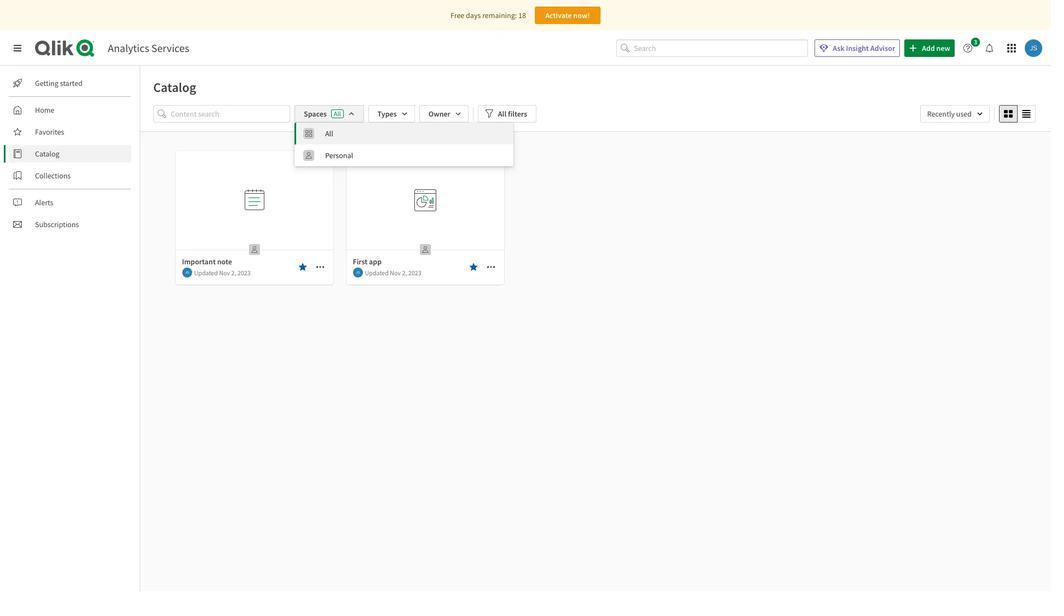 Task type: vqa. For each thing, say whether or not it's contained in the screenshot.
1st Updated Nov 2, 2023
yes



Task type: locate. For each thing, give the bounding box(es) containing it.
all element
[[325, 129, 507, 139]]

1 horizontal spatial nov
[[390, 269, 401, 277]]

updated for app
[[365, 269, 389, 277]]

3
[[974, 38, 978, 46]]

filters region
[[140, 103, 1052, 166]]

all
[[498, 109, 507, 119], [334, 110, 341, 118], [325, 129, 333, 139]]

types
[[378, 109, 397, 119]]

personal element inside personal link
[[325, 151, 507, 160]]

personal element containing personal
[[325, 151, 507, 160]]

catalog down favorites
[[35, 149, 59, 159]]

activate
[[546, 10, 572, 20]]

2023
[[238, 269, 251, 277], [409, 269, 422, 277]]

all right spaces
[[334, 110, 341, 118]]

1 nov from the left
[[219, 269, 230, 277]]

catalog
[[153, 79, 196, 96], [35, 149, 59, 159]]

getting
[[35, 78, 58, 88]]

0 horizontal spatial remove from favorites image
[[298, 263, 307, 272]]

all for all filters
[[498, 109, 507, 119]]

ask insight advisor
[[833, 43, 896, 53]]

jacob simon image
[[1025, 39, 1043, 57], [182, 268, 192, 278], [353, 268, 363, 278]]

recently
[[928, 109, 955, 119]]

2023 for first app
[[409, 269, 422, 277]]

catalog link
[[9, 145, 131, 163]]

1 horizontal spatial updated
[[365, 269, 389, 277]]

0 horizontal spatial jacob simon element
[[182, 268, 192, 278]]

updated down app
[[365, 269, 389, 277]]

1 horizontal spatial jacob simon image
[[353, 268, 363, 278]]

2 2, from the left
[[402, 269, 407, 277]]

0 horizontal spatial jacob simon image
[[182, 268, 192, 278]]

catalog down services
[[153, 79, 196, 96]]

updated nov 2, 2023 down app
[[365, 269, 422, 277]]

personal element down "all" element
[[325, 151, 507, 160]]

app
[[369, 257, 382, 267]]

0 horizontal spatial nov
[[219, 269, 230, 277]]

1 jacob simon element from the left
[[182, 268, 192, 278]]

2 nov from the left
[[390, 269, 401, 277]]

18
[[519, 10, 526, 20]]

home link
[[9, 101, 131, 119]]

jacob simon image for first app
[[353, 268, 363, 278]]

Content search text field
[[171, 105, 290, 123]]

2 updated nov 2, 2023 from the left
[[365, 269, 422, 277]]

2,
[[231, 269, 236, 277], [402, 269, 407, 277]]

2 remove from favorites image from the left
[[469, 263, 478, 272]]

1 2, from the left
[[231, 269, 236, 277]]

remove from favorites image left more actions image
[[469, 263, 478, 272]]

free
[[451, 10, 465, 20]]

personal element right note
[[246, 241, 263, 259]]

jacob simon element down first
[[353, 268, 363, 278]]

0 horizontal spatial catalog
[[35, 149, 59, 159]]

0 horizontal spatial 2,
[[231, 269, 236, 277]]

1 horizontal spatial 2023
[[409, 269, 422, 277]]

0 horizontal spatial updated nov 2, 2023
[[194, 269, 251, 277]]

1 updated from the left
[[194, 269, 218, 277]]

0 horizontal spatial all
[[325, 129, 333, 139]]

important
[[182, 257, 216, 267]]

all for "all" element
[[325, 129, 333, 139]]

1 horizontal spatial 2,
[[402, 269, 407, 277]]

used
[[957, 109, 972, 119]]

1 updated nov 2, 2023 from the left
[[194, 269, 251, 277]]

1 vertical spatial catalog
[[35, 149, 59, 159]]

updated nov 2, 2023 down note
[[194, 269, 251, 277]]

1 horizontal spatial remove from favorites image
[[469, 263, 478, 272]]

2 horizontal spatial all
[[498, 109, 507, 119]]

all left filters
[[498, 109, 507, 119]]

2 2023 from the left
[[409, 269, 422, 277]]

new
[[937, 43, 951, 53]]

menu
[[295, 123, 514, 166]]

0 horizontal spatial 2023
[[238, 269, 251, 277]]

remove from favorites image left more actions icon
[[298, 263, 307, 272]]

nov
[[219, 269, 230, 277], [390, 269, 401, 277]]

all up personal
[[325, 129, 333, 139]]

getting started
[[35, 78, 83, 88]]

recently used
[[928, 109, 972, 119]]

remove from favorites image for note
[[298, 263, 307, 272]]

jacob simon element for important
[[182, 268, 192, 278]]

personal
[[325, 151, 353, 160]]

filters
[[508, 109, 527, 119]]

personal element
[[325, 151, 507, 160], [246, 241, 263, 259], [417, 241, 434, 259]]

analytics services element
[[108, 41, 189, 55]]

2, for app
[[402, 269, 407, 277]]

switch view group
[[1000, 105, 1036, 123]]

first
[[353, 257, 368, 267]]

nov for note
[[219, 269, 230, 277]]

1 horizontal spatial jacob simon element
[[353, 268, 363, 278]]

jacob simon image for important note
[[182, 268, 192, 278]]

2 updated from the left
[[365, 269, 389, 277]]

Search text field
[[634, 39, 809, 57]]

updated down 'important note'
[[194, 269, 218, 277]]

important note
[[182, 257, 232, 267]]

remove from favorites image
[[298, 263, 307, 272], [469, 263, 478, 272]]

analytics
[[108, 41, 149, 55]]

updated
[[194, 269, 218, 277], [365, 269, 389, 277]]

getting started link
[[9, 74, 131, 92]]

jacob simon element down important
[[182, 268, 192, 278]]

2023 for important note
[[238, 269, 251, 277]]

home
[[35, 105, 54, 115]]

1 2023 from the left
[[238, 269, 251, 277]]

updated nov 2, 2023 for app
[[365, 269, 422, 277]]

1 horizontal spatial updated nov 2, 2023
[[365, 269, 422, 277]]

menu containing all
[[295, 123, 514, 166]]

collections link
[[9, 167, 131, 185]]

0 vertical spatial catalog
[[153, 79, 196, 96]]

collections
[[35, 171, 71, 181]]

add
[[922, 43, 935, 53]]

more actions image
[[316, 263, 325, 272]]

types button
[[368, 105, 415, 123]]

ask insight advisor button
[[815, 39, 900, 57]]

personal element right app
[[417, 241, 434, 259]]

all inside dropdown button
[[498, 109, 507, 119]]

all filters button
[[478, 105, 537, 123]]

2 jacob simon element from the left
[[353, 268, 363, 278]]

updated nov 2, 2023
[[194, 269, 251, 277], [365, 269, 422, 277]]

all filters
[[498, 109, 527, 119]]

jacob simon element
[[182, 268, 192, 278], [353, 268, 363, 278]]

updated for note
[[194, 269, 218, 277]]

0 horizontal spatial updated
[[194, 269, 218, 277]]

1 remove from favorites image from the left
[[298, 263, 307, 272]]

personal element for important note
[[246, 241, 263, 259]]

1 horizontal spatial catalog
[[153, 79, 196, 96]]



Task type: describe. For each thing, give the bounding box(es) containing it.
alerts
[[35, 198, 53, 208]]

updated nov 2, 2023 for note
[[194, 269, 251, 277]]

remaining:
[[483, 10, 517, 20]]

subscriptions link
[[9, 216, 131, 233]]

more actions image
[[487, 263, 495, 272]]

close sidebar menu image
[[13, 44, 22, 53]]

add new button
[[905, 39, 955, 57]]

insight
[[846, 43, 869, 53]]

analytics services
[[108, 41, 189, 55]]

days
[[466, 10, 481, 20]]

ask
[[833, 43, 845, 53]]

remove from favorites image for app
[[469, 263, 478, 272]]

services
[[151, 41, 189, 55]]

2 horizontal spatial jacob simon image
[[1025, 39, 1043, 57]]

free days remaining: 18
[[451, 10, 526, 20]]

started
[[60, 78, 83, 88]]

subscriptions
[[35, 220, 79, 229]]

Recently used field
[[920, 105, 990, 123]]

2, for note
[[231, 269, 236, 277]]

all link
[[295, 123, 514, 145]]

personal link
[[295, 145, 514, 166]]

add new
[[922, 43, 951, 53]]

first app
[[353, 257, 382, 267]]

menu inside the "filters" region
[[295, 123, 514, 166]]

personal element for first app
[[417, 241, 434, 259]]

owner button
[[419, 105, 469, 123]]

owner
[[429, 109, 451, 119]]

nov for app
[[390, 269, 401, 277]]

navigation pane element
[[0, 70, 140, 238]]

note
[[217, 257, 232, 267]]

jacob simon element for first
[[353, 268, 363, 278]]

3 button
[[960, 38, 984, 57]]

catalog inside navigation pane element
[[35, 149, 59, 159]]

activate now!
[[546, 10, 590, 20]]

favorites link
[[9, 123, 131, 141]]

favorites
[[35, 127, 64, 137]]

advisor
[[871, 43, 896, 53]]

alerts link
[[9, 194, 131, 211]]

activate now! link
[[535, 7, 601, 24]]

1 horizontal spatial all
[[334, 110, 341, 118]]

searchbar element
[[617, 39, 809, 57]]

now!
[[574, 10, 590, 20]]

spaces
[[304, 109, 327, 119]]



